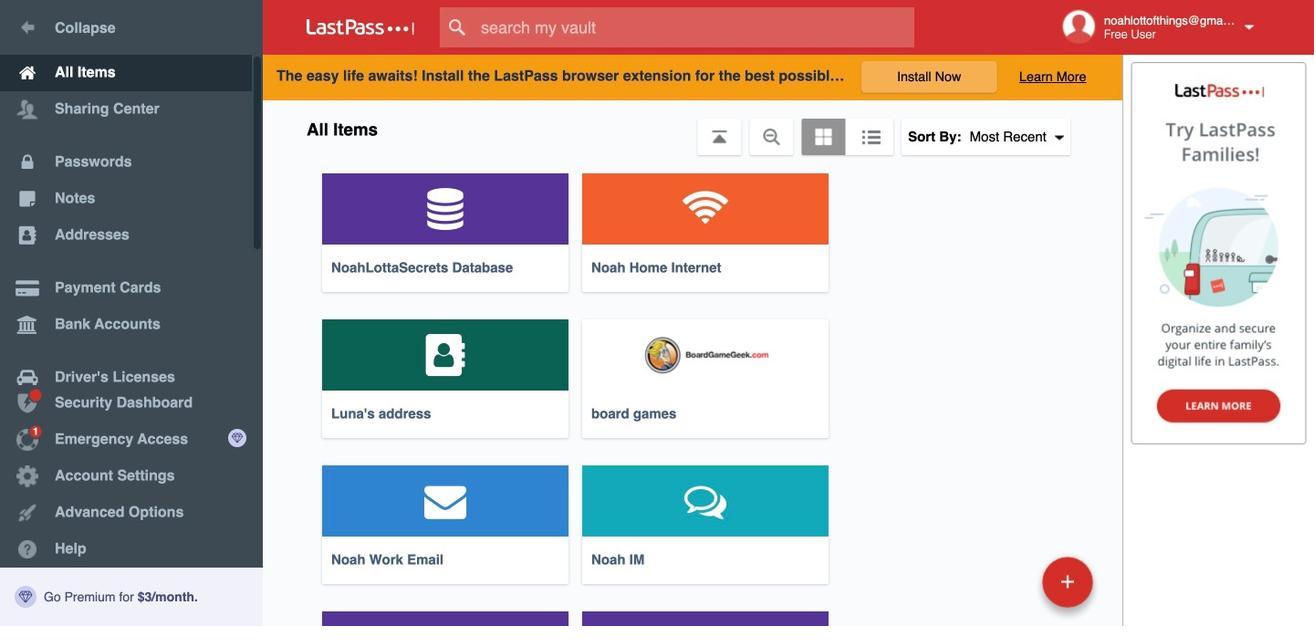 Task type: vqa. For each thing, say whether or not it's contained in the screenshot.
text field
no



Task type: describe. For each thing, give the bounding box(es) containing it.
new item element
[[917, 556, 1100, 608]]

Search search field
[[440, 7, 950, 47]]

new item navigation
[[917, 551, 1104, 626]]



Task type: locate. For each thing, give the bounding box(es) containing it.
search my vault text field
[[440, 7, 950, 47]]

main navigation navigation
[[0, 0, 263, 626]]

lastpass image
[[307, 19, 414, 36]]

vault options navigation
[[263, 100, 1122, 155]]



